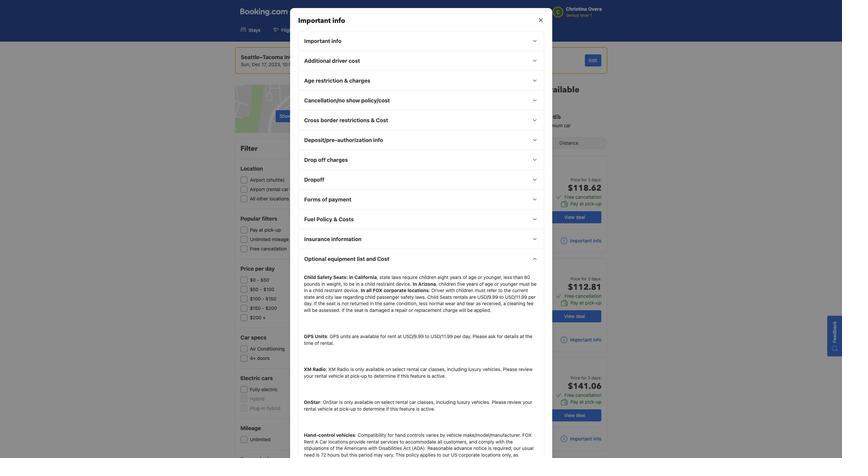Task type: locate. For each thing, give the bounding box(es) containing it.
usd/11.99 inside : gps units are available for rent at usd/9.99 to usd/11.99 per day. please ask for details at the time of rental.
[[431, 334, 453, 340]]

younger
[[500, 281, 518, 287]]

feature inside : xm radio is only available on select rental car classes, including luxury vehicles. please review your rental vehicle at pick-up to determine if this feature is active.
[[410, 373, 426, 379]]

charges down cost
[[349, 78, 370, 84]]

with up required;
[[495, 439, 504, 445]]

3 deal from the top
[[576, 413, 585, 419]]

2 vertical spatial child
[[365, 294, 375, 300]]

to inside : xm radio is only available on select rental car classes, including luxury vehicles. please review your rental vehicle at pick-up to determine if this feature is active.
[[368, 373, 372, 379]]

2 vertical spatial children
[[456, 288, 473, 294]]

3 for $112.81
[[588, 277, 590, 282]]

children inside : driver with children must refer to the current state and city law regarding child passenger safety laws. child seats rentals are usd/9.99 to usd/11.99 per day. if the seat is not returned in the same condition, less normal wear and tear as received, a cleaning fee will be assessed. if the seat is damaged a repair or replacement charge will be applied.
[[456, 288, 473, 294]]

vehicles. inside : onstar is only available on select rental car classes, including luxury vehicles. please review your rental vehicle at pick-up to determine if this feature is active.
[[471, 400, 490, 406]]

and inside the : compatibility for hand controls varies by vehicle make/model/manufacturer. fox rent a car locations provide rental services to accommodate all customers, and comply with the stipulations of the americans with disabilities act (ada). reasonable advance notice is required; our usual need is 72 hours but this period may vary. this policy applies to our us corporate locations only,
[[469, 439, 477, 445]]

international up the am
[[284, 54, 318, 60]]

0 vertical spatial children
[[419, 275, 436, 280]]

, inside , state laws require children eight years of age or younger, less than 80 pounds in weight, to be in a child restraint device.
[[377, 275, 378, 280]]

$200 +
[[250, 315, 266, 321]]

all for in
[[366, 288, 372, 294]]

1 vertical spatial 3
[[588, 277, 590, 282]]

view deal down "$141.06"
[[564, 413, 585, 419]]

2 important info button from the top
[[561, 337, 602, 344]]

car inside skip to main content element
[[367, 27, 374, 33]]

0 vertical spatial active.
[[432, 373, 446, 379]]

: inside : onstar is only available on select rental car classes, including luxury vehicles. please review your rental vehicle at pick-up to determine if this feature is active.
[[320, 400, 321, 406]]

restraint down weight,
[[324, 288, 342, 294]]

policy
[[406, 453, 419, 458]]

1 vertical spatial are
[[352, 334, 359, 340]]

3 up $118.62 at the right top of page
[[588, 178, 590, 183]]

years up five
[[450, 275, 461, 280]]

state down pounds
[[304, 294, 315, 300]]

flight + hotel link
[[303, 23, 352, 38]]

returned
[[350, 301, 369, 307]]

2 days: from the top
[[592, 277, 602, 282]]

cars up the electric at left
[[262, 376, 273, 382]]

if down pounds
[[314, 301, 317, 307]]

drop
[[304, 157, 317, 163]]

or left similar
[[468, 365, 472, 370]]

all inside the : compatibility for hand controls varies by vehicle make/model/manufacturer. fox rent a car locations provide rental services to accommodate all customers, and comply with the stipulations of the americans with disabilities act (ada). reasonable advance notice is required; our usual need is 72 hours but this period may vary. this policy applies to our us corporate locations only,
[[437, 439, 442, 445]]

1 vertical spatial deal
[[576, 314, 585, 319]]

days:
[[592, 178, 602, 183], [592, 277, 602, 282], [592, 376, 602, 381]]

control
[[318, 433, 335, 438]]

0 vertical spatial are
[[469, 294, 476, 300]]

car down : xm radio is only available on select rental car classes, including luxury vehicles. please review your rental vehicle at pick-up to determine if this feature is active.
[[409, 400, 416, 406]]

pay at pick-up down $118.62 at the right top of page
[[571, 201, 602, 207]]

insurance information button
[[298, 230, 544, 249]]

2 gps from the left
[[330, 334, 339, 340]]

rentals
[[453, 294, 468, 300]]

laws
[[392, 275, 401, 280]]

pay at pick-up for $141.06
[[571, 399, 602, 405]]

show on map button
[[235, 85, 354, 133]]

must
[[519, 281, 530, 287], [475, 288, 485, 294]]

1 horizontal spatial in
[[413, 281, 417, 287]]

please inside : gps units are available for rent at usd/9.99 to usd/11.99 per day. please ask for details at the time of rental.
[[473, 334, 487, 340]]

2 vertical spatial &
[[333, 217, 337, 223]]

car
[[367, 27, 374, 33], [241, 335, 250, 341], [319, 439, 327, 445]]

1 vertical spatial cost
[[377, 256, 389, 262]]

1 horizontal spatial if
[[342, 308, 344, 313]]

review
[[518, 367, 533, 373], [507, 400, 521, 406]]

laws.
[[415, 294, 426, 300]]

0 vertical spatial state
[[379, 275, 390, 280]]

1 vertical spatial product card group
[[362, 259, 607, 352]]

price inside price for 3 days: $118.62
[[571, 178, 580, 183]]

is left 7
[[427, 373, 430, 379]]

electric
[[261, 387, 277, 393]]

1 3 from the top
[[588, 178, 590, 183]]

to inside : onstar is only available on select rental car classes, including luxury vehicles. please review your rental vehicle at pick-up to determine if this feature is active.
[[357, 406, 361, 412]]

2 vertical spatial car
[[319, 439, 327, 445]]

rent
[[304, 439, 314, 445]]

1 important info button from the top
[[561, 238, 602, 244]]

seats
[[439, 190, 450, 195], [439, 279, 451, 285], [439, 379, 450, 384]]

seattle-tacoma international airport button
[[427, 310, 508, 315], [427, 409, 508, 415]]

1 seattle- from the top
[[427, 310, 444, 315]]

suvs
[[368, 123, 380, 128]]

0 vertical spatial classes,
[[428, 367, 446, 373]]

1 horizontal spatial our
[[513, 446, 521, 452]]

car left ford on the bottom right of the page
[[420, 367, 427, 373]]

by right varies
[[440, 433, 445, 438]]

& inside dropdown button
[[371, 117, 375, 123]]

cancellation for $141.06
[[576, 393, 602, 398]]

- for $0
[[257, 277, 259, 283]]

1 vertical spatial on
[[385, 367, 391, 373]]

1 vertical spatial active.
[[421, 406, 435, 412]]

deal down "$141.06"
[[576, 413, 585, 419]]

2 xm from the left
[[328, 367, 335, 373]]

onstar up hand-control vehicles
[[323, 400, 338, 406]]

per inside : driver with children must refer to the current state and city law regarding child passenger safety laws. child seats rentals are usd/9.99 to usd/11.99 per day. if the seat is not returned in the same condition, less normal wear and tear as received, a cleaning fee will be assessed. if the seat is damaged a repair or replacement charge will be applied.
[[528, 294, 536, 300]]

usd/9.99 right rent
[[403, 334, 424, 340]]

fox inside the : compatibility for hand controls varies by vehicle make/model/manufacturer. fox rent a car locations provide rental services to accommodate all customers, and comply with the stipulations of the americans with disabilities act (ada). reasonable advance notice is required; our usual need is 72 hours but this period may vary. this policy applies to our us corporate locations only,
[[522, 433, 531, 438]]

- for $100
[[262, 296, 264, 302]]

0 horizontal spatial must
[[475, 288, 485, 294]]

1 horizontal spatial must
[[519, 281, 530, 287]]

suv
[[427, 363, 440, 372]]

1 vertical spatial $100
[[250, 296, 261, 302]]

hotel
[[334, 27, 346, 33]]

1 vertical spatial cars
[[262, 376, 273, 382]]

2 horizontal spatial with
[[495, 439, 504, 445]]

onstar up the hand-
[[304, 400, 320, 406]]

+ for flight
[[330, 27, 333, 33]]

view deal for $112.81
[[564, 314, 585, 319]]

comply
[[478, 439, 494, 445]]

0 vertical spatial product card group
[[362, 156, 607, 253]]

1 vertical spatial ,
[[436, 281, 437, 287]]

1 view deal from the top
[[564, 214, 585, 220]]

2 horizontal spatial car
[[367, 27, 374, 33]]

$200 down $100 - $150
[[265, 306, 277, 311]]

of down gps units in the left of the page
[[314, 341, 319, 346]]

device. inside , children five years of age or younger must be in a child restraint device.
[[344, 288, 359, 294]]

4+ doors
[[250, 356, 270, 361]]

all inside button
[[330, 145, 334, 151]]

the inside : gps units are available for rent at usd/9.99 to usd/11.99 per day. please ask for details at the time of rental.
[[525, 334, 532, 340]]

0 vertical spatial day.
[[304, 301, 313, 307]]

select inside : xm radio is only available on select rental car classes, including luxury vehicles. please review your rental vehicle at pick-up to determine if this feature is active.
[[392, 367, 405, 373]]

child down california
[[365, 281, 375, 287]]

0 vertical spatial your
[[304, 373, 313, 379]]

price for $141.06
[[571, 376, 580, 381]]

a inside , state laws require children eight years of age or younger, less than 80 pounds in weight, to be in a child restraint device.
[[361, 281, 363, 287]]

0 vertical spatial +
[[330, 27, 333, 33]]

3 view deal from the top
[[564, 413, 585, 419]]

view for $118.62
[[564, 214, 575, 220]]

1 horizontal spatial seattle–tacoma
[[362, 84, 422, 95]]

deal down $118.62 at the right top of page
[[576, 214, 585, 220]]

1 1 from the left
[[435, 289, 437, 294]]

safety
[[401, 294, 414, 300]]

0 horizontal spatial years
[[450, 275, 461, 280]]

$150 up $200 +
[[250, 306, 261, 311]]

flight
[[317, 27, 329, 33]]

& inside dropdown button
[[333, 217, 337, 223]]

0 horizontal spatial fox
[[373, 288, 382, 294]]

vehicle inside the : compatibility for hand controls varies by vehicle make/model/manufacturer. fox rent a car locations provide rental services to accommodate all customers, and comply with the stipulations of the americans with disabilities act (ada). reasonable advance notice is required; our usual need is 72 hours but this period may vary. this policy applies to our us corporate locations only,
[[446, 433, 462, 438]]

0 horizontal spatial if
[[386, 406, 389, 412]]

per up fee
[[528, 294, 536, 300]]

0 horizontal spatial restraint
[[324, 288, 342, 294]]

2 vertical spatial view deal button
[[548, 410, 602, 422]]

please for ask
[[473, 334, 487, 340]]

$100 down "$50 - $100" at the left
[[250, 296, 261, 302]]

1 radio from the left
[[313, 367, 326, 373]]

1 days: from the top
[[592, 178, 602, 183]]

usd/11.99 down charge
[[431, 334, 453, 340]]

0 horizontal spatial car
[[241, 335, 250, 341]]

radio
[[313, 367, 326, 373], [337, 367, 349, 373]]

0 horizontal spatial bag
[[452, 289, 460, 294]]

premium car
[[544, 123, 571, 128]]

luxury inside : onstar is only available on select rental car classes, including luxury vehicles. please review your rental vehicle at pick-up to determine if this feature is active.
[[457, 400, 470, 406]]

city
[[325, 294, 333, 300]]

deal for $118.62
[[576, 214, 585, 220]]

car for car rentals
[[367, 27, 374, 33]]

up inside : onstar is only available on select rental car classes, including luxury vehicles. please review your rental vehicle at pick-up to determine if this feature is active.
[[350, 406, 356, 412]]

services
[[380, 439, 398, 445]]

1 seattle-tacoma international airport from the top
[[427, 310, 508, 315]]

or down 'condition,'
[[409, 308, 413, 313]]

3 inside price for 3 days: $141.06
[[588, 376, 590, 381]]

filters
[[336, 145, 348, 151], [262, 216, 277, 222]]

active. inside : xm radio is only available on select rental car classes, including luxury vehicles. please review your rental vehicle at pick-up to determine if this feature is active.
[[432, 373, 446, 379]]

- down $0 - $50 on the left
[[260, 287, 262, 292]]

of down younger,
[[479, 281, 484, 287]]

in up damaged
[[370, 301, 374, 307]]

cancellation down "$141.06"
[[576, 393, 602, 398]]

state inside : driver with children must refer to the current state and city law regarding child passenger safety laws. child seats rentals are usd/9.99 to usd/11.99 per day. if the seat is not returned in the same condition, less normal wear and tear as received, a cleaning fee will be assessed. if the seat is damaged a repair or replacement charge will be applied.
[[304, 294, 315, 300]]

0 horizontal spatial less
[[419, 301, 427, 307]]

pay at pick-up down $112.81
[[571, 300, 602, 306]]

1 vertical spatial luxury
[[457, 400, 470, 406]]

2 vertical spatial product card group
[[362, 358, 607, 451]]

vehicle inside : onstar is only available on select rental car classes, including luxury vehicles. please review your rental vehicle at pick-up to determine if this feature is active.
[[317, 406, 333, 412]]

in all fox corporate locations
[[361, 288, 429, 294]]

to
[[343, 281, 348, 287], [498, 288, 503, 294], [499, 294, 504, 300], [425, 334, 429, 340], [368, 373, 372, 379], [357, 406, 361, 412], [400, 439, 404, 445], [437, 453, 441, 458]]

free cancellation for $112.81
[[565, 293, 602, 299]]

xm radio
[[304, 367, 326, 373]]

1 horizontal spatial on
[[374, 400, 380, 406]]

$50 down $0 on the left bottom of page
[[250, 287, 259, 292]]

age inside , state laws require children eight years of age or younger, less than 80 pounds in weight, to be in a child restraint device.
[[468, 275, 476, 280]]

, up driver
[[436, 281, 437, 287]]

view deal for $118.62
[[564, 214, 585, 220]]

must inside , children five years of age or younger must be in a child restraint device.
[[519, 281, 530, 287]]

1 vertical spatial +
[[263, 315, 266, 321]]

1 vertical spatial $200
[[250, 315, 261, 321]]

view
[[564, 214, 575, 220], [564, 314, 575, 319], [564, 413, 575, 419]]

usd/9.99
[[477, 294, 498, 300], [403, 334, 424, 340]]

deal for $141.06
[[576, 413, 585, 419]]

your inside : xm radio is only available on select rental car classes, including luxury vehicles. please review your rental vehicle at pick-up to determine if this feature is active.
[[304, 373, 313, 379]]

&
[[344, 78, 348, 84], [371, 117, 375, 123], [333, 217, 337, 223]]

: inside : driver with children must refer to the current state and city law regarding child passenger safety laws. child seats rentals are usd/9.99 to usd/11.99 per day. if the seat is not returned in the same condition, less normal wear and tear as received, a cleaning fee will be assessed. if the seat is damaged a repair or replacement charge will be applied.
[[429, 288, 430, 294]]

pick- inside : xm radio is only available on select rental car classes, including luxury vehicles. please review your rental vehicle at pick-up to determine if this feature is active.
[[350, 373, 361, 379]]

pick- inside : onstar is only available on select rental car classes, including luxury vehicles. please review your rental vehicle at pick-up to determine if this feature is active.
[[339, 406, 350, 412]]

days: for $141.06
[[592, 376, 602, 381]]

$100 up $100 - $150
[[263, 287, 274, 292]]

children up 1 large bag
[[438, 281, 456, 287]]

: xm radio is only available on select rental car classes, including luxury vehicles. please review your rental vehicle at pick-up to determine if this feature is active.
[[304, 367, 533, 379]]

2 horizontal spatial &
[[371, 117, 375, 123]]

important info dialog
[[282, 0, 560, 459]]

usd/9.99 down refer at the bottom of the page
[[477, 294, 498, 300]]

this inside the : compatibility for hand controls varies by vehicle make/model/manufacturer. fox rent a car locations provide rental services to accommodate all customers, and comply with the stipulations of the americans with disabilities act (ada). reasonable advance notice is required; our usual need is 72 hours but this period may vary. this policy applies to our us corporate locations only,
[[349, 453, 357, 458]]

0 vertical spatial on
[[293, 113, 298, 119]]

important
[[298, 16, 331, 25], [304, 38, 330, 44], [570, 238, 592, 244], [570, 337, 592, 343], [570, 436, 592, 442]]

1 for 1 large bag
[[435, 289, 437, 294]]

2 onstar from the left
[[323, 400, 338, 406]]

is up "vehicles"
[[339, 400, 343, 406]]

age
[[468, 275, 476, 280], [485, 281, 493, 287]]

cancellation down $118.62 at the right top of page
[[576, 194, 602, 200]]

be left assessed.
[[312, 308, 317, 313]]

1 horizontal spatial corporate
[[459, 453, 480, 458]]

1 vertical spatial seattle-
[[427, 409, 444, 415]]

cancellation down $112.81
[[576, 293, 602, 299]]

map
[[299, 113, 309, 119]]

: inside the : compatibility for hand controls varies by vehicle make/model/manufacturer. fox rent a car locations provide rental services to accommodate all customers, and comply with the stipulations of the americans with disabilities act (ada). reasonable advance notice is required; our usual need is 72 hours but this period may vary. this policy applies to our us corporate locations only,
[[355, 433, 356, 438]]

1 vertical spatial select
[[381, 400, 394, 406]]

age left younger,
[[468, 275, 476, 280]]

0 horizontal spatial are
[[352, 334, 359, 340]]

all
[[250, 196, 255, 202]]

view down $112.81
[[564, 314, 575, 319]]

a down pounds
[[309, 288, 311, 294]]

1 will from the left
[[304, 308, 311, 313]]

with up period
[[368, 446, 377, 452]]

1 bag from the left
[[452, 289, 460, 294]]

0 vertical spatial all
[[330, 145, 334, 151]]

1 product card group from the top
[[362, 156, 607, 253]]

age restriction & charges
[[304, 78, 370, 84]]

-
[[257, 277, 259, 283], [260, 287, 262, 292], [262, 296, 264, 302], [262, 306, 264, 311]]

free for $118.62
[[565, 194, 574, 200]]

free for $112.81
[[565, 293, 574, 299]]

1 deal from the top
[[576, 214, 585, 220]]

2 supplied by rc - fox image from the top
[[368, 434, 389, 444]]

0 vertical spatial days:
[[592, 178, 602, 183]]

, for children
[[436, 281, 437, 287]]

important info button
[[561, 238, 602, 244], [561, 337, 602, 344], [561, 436, 602, 443]]

years right five
[[466, 281, 478, 287]]

for inside price for 3 days: $118.62
[[581, 178, 587, 183]]

luxury
[[468, 367, 481, 373], [457, 400, 470, 406]]

not
[[342, 301, 349, 307]]

1 horizontal spatial by
[[440, 433, 445, 438]]

2 seattle- from the top
[[427, 409, 444, 415]]

1 vertical spatial important info button
[[561, 337, 602, 344]]

with up seats
[[446, 288, 455, 294]]

classes, inside : onstar is only available on select rental car classes, including luxury vehicles. please review your rental vehicle at pick-up to determine if this feature is active.
[[417, 400, 435, 406]]

price for $112.81
[[571, 277, 580, 282]]

of inside , children five years of age or younger must be in a child restraint device.
[[479, 281, 484, 287]]

1 vertical spatial less
[[419, 301, 427, 307]]

of inside dropdown button
[[322, 197, 327, 203]]

1 vertical spatial tacoma
[[444, 409, 461, 415]]

seattle- up varies
[[427, 409, 444, 415]]

0 vertical spatial years
[[450, 275, 461, 280]]

1 horizontal spatial all
[[366, 288, 372, 294]]

pay down "$141.06"
[[571, 399, 578, 405]]

3 view deal button from the top
[[548, 410, 602, 422]]

- for $50
[[260, 287, 262, 292]]

free cancellation down $118.62 at the right top of page
[[565, 194, 602, 200]]

1 tacoma from the top
[[444, 310, 461, 315]]

1 vertical spatial classes,
[[417, 400, 435, 406]]

17,
[[262, 62, 267, 67]]

2 view deal from the top
[[564, 314, 585, 319]]

1 vertical spatial per
[[528, 294, 536, 300]]

0 vertical spatial select
[[392, 367, 405, 373]]

seattle–tacoma inside seattle–tacoma international airport sun, dec 17, 2023, 10:00 am
[[241, 54, 283, 60]]

1 vertical spatial only
[[344, 400, 353, 406]]

of right forms at the top left of the page
[[322, 197, 327, 203]]

bag for 1 small bag
[[510, 289, 519, 294]]

filters inside button
[[336, 145, 348, 151]]

: down rental.
[[326, 367, 327, 373]]

onstar
[[304, 400, 320, 406], [323, 400, 338, 406]]

of up the hours
[[330, 446, 334, 452]]

: compatibility for hand controls varies by vehicle make/model/manufacturer. fox rent a car locations provide rental services to accommodate all customers, and comply with the stipulations of the americans with disabilities act (ada). reasonable advance notice is required; our usual need is 72 hours but this period may vary. this policy applies to our us corporate locations only,
[[304, 433, 536, 459]]

car inside : onstar is only available on select rental car classes, including luxury vehicles. please review your rental vehicle at pick-up to determine if this feature is active.
[[409, 400, 416, 406]]

weight,
[[326, 281, 342, 287]]

child inside : driver with children must refer to the current state and city law regarding child passenger safety laws. child seats rentals are usd/9.99 to usd/11.99 per day. if the seat is not returned in the same condition, less normal wear and tear as received, a cleaning fee will be assessed. if the seat is damaged a repair or replacement charge will be applied.
[[365, 294, 375, 300]]

3 days: from the top
[[592, 376, 602, 381]]

3 inside price for 3 days: $112.81
[[588, 277, 590, 282]]

period
[[358, 453, 372, 458]]

: onstar is only available on select rental car classes, including luxury vehicles. please review your rental vehicle at pick-up to determine if this feature is active.
[[304, 400, 532, 412]]

day. inside : gps units are available for rent at usd/9.99 to usd/11.99 per day. please ask for details at the time of rental.
[[462, 334, 471, 340]]

restraint inside , children five years of age or younger must be in a child restraint device.
[[324, 288, 342, 294]]

0 vertical spatial seats
[[439, 190, 450, 195]]

0 horizontal spatial by
[[372, 140, 378, 146]]

+ left hotel
[[330, 27, 333, 33]]

automatic for 5 seats
[[494, 190, 516, 195]]

1 horizontal spatial if
[[397, 373, 400, 379]]

safety
[[317, 275, 332, 280]]

deposit/pre-authorization info button
[[298, 130, 544, 150]]

radio down rental.
[[313, 367, 326, 373]]

0 horizontal spatial cars
[[262, 376, 273, 382]]

1 horizontal spatial +
[[330, 27, 333, 33]]

per down charge
[[454, 334, 461, 340]]

automatic
[[494, 190, 516, 195], [494, 279, 516, 285]]

important info button
[[298, 31, 544, 51]]

0 vertical spatial usd/11.99
[[505, 294, 527, 300]]

conditioning
[[257, 346, 285, 352]]

0 vertical spatial only
[[355, 367, 364, 373]]

2 seattle-tacoma international airport from the top
[[427, 409, 508, 415]]

- up $150 - $200
[[262, 296, 264, 302]]

car right a
[[319, 439, 327, 445]]

cost for optional equipment list and cost
[[377, 256, 389, 262]]

deposit/pre-
[[304, 137, 337, 143]]

feature left 7
[[410, 373, 426, 379]]

of up five
[[463, 275, 467, 280]]

days: inside price for 3 days: $118.62
[[592, 178, 602, 183]]

other
[[257, 196, 268, 202]]

including inside : onstar is only available on select rental car classes, including luxury vehicles. please review your rental vehicle at pick-up to determine if this feature is active.
[[436, 400, 456, 406]]

1 horizontal spatial per
[[454, 334, 461, 340]]

2 3 from the top
[[588, 277, 590, 282]]

select inside : onstar is only available on select rental car classes, including luxury vehicles. please review your rental vehicle at pick-up to determine if this feature is active.
[[381, 400, 394, 406]]

time
[[304, 341, 313, 346]]

view deal button down $118.62 at the right top of page
[[548, 211, 602, 224]]

xm inside : xm radio is only available on select rental car classes, including luxury vehicles. please review your rental vehicle at pick-up to determine if this feature is active.
[[328, 367, 335, 373]]

1 left large
[[435, 289, 437, 294]]

1 vertical spatial seats
[[439, 279, 451, 285]]

0 vertical spatial view
[[564, 214, 575, 220]]

2 tacoma from the top
[[444, 409, 461, 415]]

1 xm from the left
[[304, 367, 311, 373]]

price inside price for 3 days: $141.06
[[571, 376, 580, 381]]

car specs
[[241, 335, 266, 341]]

0 vertical spatial determine
[[374, 373, 396, 379]]

seats for 4 seats
[[439, 279, 451, 285]]

2 bag from the left
[[510, 289, 519, 294]]

of inside , state laws require children eight years of age or younger, less than 80 pounds in weight, to be in a child restraint device.
[[463, 275, 467, 280]]

must down 80 at the bottom of the page
[[519, 281, 530, 287]]

search summary element
[[235, 47, 607, 74]]

& right restriction
[[344, 78, 348, 84]]

product card group containing $118.62
[[362, 156, 607, 253]]

airport up restriction
[[319, 54, 337, 60]]

age inside , children five years of age or younger must be in a child restraint device.
[[485, 281, 493, 287]]

& for costs
[[333, 217, 337, 223]]

seattle- for second seattle-tacoma international airport button from the bottom
[[427, 310, 444, 315]]

days: inside price for 3 days: $141.06
[[592, 376, 602, 381]]

: for gps
[[327, 334, 328, 340]]

seattle-tacoma international airport for second seattle-tacoma international airport button
[[427, 409, 508, 415]]

price inside price for 3 days: $112.81
[[571, 277, 580, 282]]

tacoma for second seattle-tacoma international airport button from the bottom
[[444, 310, 461, 315]]

0 horizontal spatial state
[[304, 294, 315, 300]]

fully
[[250, 387, 260, 393]]

free
[[565, 194, 574, 200], [250, 246, 260, 252], [565, 293, 574, 299], [565, 393, 574, 398]]

notice
[[473, 446, 487, 452]]

1 horizontal spatial this
[[390, 406, 398, 412]]

available inside : gps units are available for rent at usd/9.99 to usd/11.99 per day. please ask for details at the time of rental.
[[360, 334, 379, 340]]

seattle- down normal
[[427, 310, 444, 315]]

all
[[330, 145, 334, 151], [366, 288, 372, 294], [437, 439, 442, 445]]

2 deal from the top
[[576, 314, 585, 319]]

(rental
[[266, 187, 280, 192]]

for
[[581, 178, 587, 183], [581, 277, 587, 282], [380, 334, 386, 340], [497, 334, 503, 340], [581, 376, 587, 381], [387, 433, 393, 438]]

may inside the : compatibility for hand controls varies by vehicle make/model/manufacturer. fox rent a car locations provide rental services to accommodate all customers, and comply with the stipulations of the americans with disabilities act (ada). reasonable advance notice is required; our usual need is 72 hours but this period may vary. this policy applies to our us corporate locations only,
[[374, 453, 383, 458]]

0 horizontal spatial device.
[[344, 288, 359, 294]]

classes, down 7
[[417, 400, 435, 406]]

2 product card group from the top
[[362, 259, 607, 352]]

1 horizontal spatial will
[[459, 308, 466, 313]]

select
[[392, 367, 405, 373], [381, 400, 394, 406]]

2 vertical spatial on
[[374, 400, 380, 406]]

0 horizontal spatial day.
[[304, 301, 313, 307]]

children down five
[[456, 288, 473, 294]]

, left laws
[[377, 275, 378, 280]]

additional driver cost button
[[298, 51, 544, 71]]

cost inside dropdown button
[[376, 117, 388, 123]]

will right charge
[[459, 308, 466, 313]]

child up returned
[[365, 294, 375, 300]]

luxury inside : xm radio is only available on select rental car classes, including luxury vehicles. please review your rental vehicle at pick-up to determine if this feature is active.
[[468, 367, 481, 373]]

attractions link
[[399, 23, 442, 38]]

0 horizontal spatial onstar
[[304, 400, 320, 406]]

or down younger,
[[494, 281, 499, 287]]

corporate up the passenger at the left of the page
[[383, 288, 406, 294]]

days: up $118.62 at the right top of page
[[592, 178, 602, 183]]

car right premium
[[564, 123, 571, 128]]

include
[[392, 99, 410, 105]]

, for state
[[377, 275, 378, 280]]

california
[[354, 275, 377, 280]]

bag down younger
[[510, 289, 519, 294]]

deal for $112.81
[[576, 314, 585, 319]]

feature up hand
[[399, 406, 415, 412]]

1 view deal button from the top
[[548, 211, 602, 224]]

1 horizontal spatial are
[[469, 294, 476, 300]]

1 vertical spatial seattle–tacoma
[[362, 84, 422, 95]]

2 view from the top
[[564, 314, 575, 319]]

a inside , children five years of age or younger must be in a child restraint device.
[[309, 288, 311, 294]]

cancellation for $118.62
[[576, 194, 602, 200]]

3 product card group from the top
[[362, 358, 607, 451]]

0 horizontal spatial per
[[255, 266, 264, 272]]

usd/9.99 inside : driver with children must refer to the current state and city law regarding child passenger safety laws. child seats rentals are usd/9.99 to usd/11.99 per day. if the seat is not returned in the same condition, less normal wear and tear as received, a cleaning fee will be assessed. if the seat is damaged a repair or replacement charge will be applied.
[[477, 294, 498, 300]]

1 vertical spatial days:
[[592, 277, 602, 282]]

seat
[[326, 301, 336, 307], [354, 308, 363, 313]]

3 view from the top
[[564, 413, 575, 419]]

by inside the : compatibility for hand controls varies by vehicle make/model/manufacturer. fox rent a car locations provide rental services to accommodate all customers, and comply with the stipulations of the americans with disabilities act (ada). reasonable advance notice is required; our usual need is 72 hours but this period may vary. this policy applies to our us corporate locations only,
[[440, 433, 445, 438]]

2 horizontal spatial on
[[385, 367, 391, 373]]

2 1 from the left
[[494, 289, 496, 294]]

, inside , children five years of age or younger must be in a child restraint device.
[[436, 281, 437, 287]]

pick-up date element
[[241, 61, 337, 68]]

1 automatic from the top
[[494, 190, 516, 195]]

free for $141.06
[[565, 393, 574, 398]]

in down require
[[413, 281, 417, 287]]

important info inside dropdown button
[[304, 38, 341, 44]]

7 seats
[[435, 379, 450, 384]]

this inside : onstar is only available on select rental car classes, including luxury vehicles. please review your rental vehicle at pick-up to determine if this feature is active.
[[390, 406, 398, 412]]

price up $118.62 at the right top of page
[[571, 178, 580, 183]]

$0
[[250, 277, 256, 283]]

view for $112.81
[[564, 314, 575, 319]]

$141.06
[[568, 381, 602, 392]]

supplied by rc - fox image
[[368, 335, 389, 345], [368, 434, 389, 444]]

suv ford explorer or similar
[[427, 363, 486, 372]]

xm down time at left bottom
[[304, 367, 311, 373]]

1 horizontal spatial your
[[523, 400, 532, 406]]

car inside the : compatibility for hand controls varies by vehicle make/model/manufacturer. fox rent a car locations provide rental services to accommodate all customers, and comply with the stipulations of the americans with disabilities act (ada). reasonable advance notice is required; our usual need is 72 hours but this period may vary. this policy applies to our us corporate locations only,
[[319, 439, 327, 445]]

1 vertical spatial restraint
[[324, 288, 342, 294]]

1 horizontal spatial less
[[503, 275, 512, 280]]

cancellation up day
[[261, 246, 287, 252]]

are inside : gps units are available for rent at usd/9.99 to usd/11.99 per day. please ask for details at the time of rental.
[[352, 334, 359, 340]]

0 vertical spatial supplied by rc - fox image
[[368, 335, 389, 345]]

0 horizontal spatial usd/9.99
[[403, 334, 424, 340]]

2 radio from the left
[[337, 367, 349, 373]]

1 horizontal spatial car
[[319, 439, 327, 445]]

0 horizontal spatial +
[[263, 315, 266, 321]]

2 view deal button from the top
[[548, 311, 602, 323]]

2 automatic from the top
[[494, 279, 516, 285]]

children up arizona
[[419, 275, 436, 280]]

product card group
[[362, 156, 607, 253], [362, 259, 607, 352], [362, 358, 607, 451]]

information
[[331, 236, 361, 242]]

are up tear at the right of page
[[469, 294, 476, 300]]

seats for 7 seats
[[439, 379, 450, 384]]

1 vertical spatial including
[[436, 400, 456, 406]]

1 horizontal spatial &
[[344, 78, 348, 84]]

$200
[[265, 306, 277, 311], [250, 315, 261, 321]]

- right $0 on the left bottom of page
[[257, 277, 259, 283]]

child up normal
[[427, 294, 438, 300]]

price for $118.62
[[571, 178, 580, 183]]

0 vertical spatial tacoma
[[444, 310, 461, 315]]

corporate down advance
[[459, 453, 480, 458]]

price for 3 days: $118.62
[[568, 178, 602, 194]]

3 3 from the top
[[588, 376, 590, 381]]

units
[[315, 334, 327, 340]]

1 view from the top
[[564, 214, 575, 220]]

child inside , children five years of age or younger must be in a child restraint device.
[[313, 288, 323, 294]]

0 vertical spatial if
[[397, 373, 400, 379]]

1 horizontal spatial $200
[[265, 306, 277, 311]]

please inside : onstar is only available on select rental car classes, including luxury vehicles. please review your rental vehicle at pick-up to determine if this feature is active.
[[492, 400, 506, 406]]

driver
[[332, 58, 347, 64]]

review inside : xm radio is only available on select rental car classes, including luxury vehicles. please review your rental vehicle at pick-up to determine if this feature is active.
[[518, 367, 533, 373]]

day. down pounds
[[304, 301, 313, 307]]

less inside : driver with children must refer to the current state and city law regarding child passenger safety laws. child seats rentals are usd/9.99 to usd/11.99 per day. if the seat is not returned in the same condition, less normal wear and tear as received, a cleaning fee will be assessed. if the seat is damaged a repair or replacement charge will be applied.
[[419, 301, 427, 307]]



Task type: describe. For each thing, give the bounding box(es) containing it.
mileage
[[241, 426, 261, 432]]

airport down location
[[250, 177, 265, 183]]

filter
[[241, 144, 257, 153]]

1 horizontal spatial $150
[[266, 296, 276, 302]]

plug-in hybrid
[[250, 406, 280, 411]]

rental down xm radio
[[315, 373, 327, 379]]

are inside : driver with children must refer to the current state and city law regarding child passenger safety laws. child seats rentals are usd/9.99 to usd/11.99 per day. if the seat is not returned in the same condition, less normal wear and tear as received, a cleaning fee will be assessed. if the seat is damaged a repair or replacement charge will be applied.
[[469, 294, 476, 300]]

replacement
[[414, 308, 441, 313]]

cancellation for $112.81
[[576, 293, 602, 299]]

vehicles
[[336, 433, 355, 438]]

for inside price for 3 days: $141.06
[[581, 376, 587, 381]]

1 vertical spatial charges
[[327, 157, 348, 163]]

on inside : xm radio is only available on select rental car classes, including luxury vehicles. please review your rental vehicle at pick-up to determine if this feature is active.
[[385, 367, 391, 373]]

$100 - $150
[[250, 296, 276, 302]]

for inside price for 3 days: $112.81
[[581, 277, 587, 282]]

view deal button for $118.62
[[548, 211, 602, 224]]

stays
[[249, 27, 261, 33]]

bag for 1 large bag
[[452, 289, 460, 294]]

repair
[[395, 308, 407, 313]]

view deal for $141.06
[[564, 413, 585, 419]]

or inside , children five years of age or younger must be in a child restraint device.
[[494, 281, 499, 287]]

skip to main content element
[[0, 0, 842, 42]]

: for xm
[[326, 367, 327, 373]]

insurance information
[[304, 236, 361, 242]]

rental left suv
[[407, 367, 419, 373]]

specs
[[251, 335, 266, 341]]

car inside button
[[564, 123, 571, 128]]

child inside : driver with children must refer to the current state and city law regarding child passenger safety laws. child seats rentals are usd/9.99 to usd/11.99 per day. if the seat is not returned in the same condition, less normal wear and tear as received, a cleaning fee will be assessed. if the seat is damaged a repair or replacement charge will be applied.
[[427, 294, 438, 300]]

+ for $200
[[263, 315, 266, 321]]

clear all filters
[[317, 145, 348, 151]]

to inside : gps units are available for rent at usd/9.99 to usd/11.99 per day. please ask for details at the time of rental.
[[425, 334, 429, 340]]

please inside : xm radio is only available on select rental car classes, including luxury vehicles. please review your rental vehicle at pick-up to determine if this feature is active.
[[503, 367, 517, 373]]

1 vertical spatial filters
[[262, 216, 277, 222]]

1 supplied by rc - fox image from the top
[[368, 335, 389, 345]]

automatic for 4 seats
[[494, 279, 516, 285]]

fuel policy & costs button
[[298, 210, 544, 229]]

assessed.
[[319, 308, 340, 313]]

airport up make/model/manufacturer.
[[492, 409, 508, 415]]

& for charges
[[344, 78, 348, 84]]

283
[[509, 84, 524, 95]]

in down safety
[[321, 281, 325, 287]]

radio inside : xm radio is only available on select rental car classes, including luxury vehicles. please review your rental vehicle at pick-up to determine if this feature is active.
[[337, 367, 349, 373]]

or inside the suv ford explorer or similar
[[468, 365, 472, 370]]

classes, inside : xm radio is only available on select rental car classes, including luxury vehicles. please review your rental vehicle at pick-up to determine if this feature is active.
[[428, 367, 446, 373]]

- for $150
[[262, 306, 264, 311]]

sort by element
[[380, 137, 607, 149]]

day. inside : driver with children must refer to the current state and city law regarding child passenger safety laws. child seats rentals are usd/9.99 to usd/11.99 per day. if the seat is not returned in the same condition, less normal wear and tear as received, a cleaning fee will be assessed. if the seat is damaged a repair or replacement charge will be applied.
[[304, 301, 313, 307]]

seattle- for second seattle-tacoma international airport button
[[427, 409, 444, 415]]

is down comply
[[488, 446, 491, 452]]

: for driver
[[429, 288, 430, 294]]

0 vertical spatial corporate
[[383, 288, 406, 294]]

popular filters
[[241, 216, 277, 222]]

air conditioning
[[250, 346, 285, 352]]

a left the cleaning
[[503, 301, 506, 307]]

usd/11.99 inside : driver with children must refer to the current state and city law regarding child passenger safety laws. child seats rentals are usd/9.99 to usd/11.99 per day. if the seat is not returned in the same condition, less normal wear and tear as received, a cleaning fee will be assessed. if the seat is damaged a repair or replacement charge will be applied.
[[505, 294, 527, 300]]

free up price per day
[[250, 246, 260, 252]]

0 horizontal spatial if
[[314, 301, 317, 307]]

per inside : gps units are available for rent at usd/9.99 to usd/11.99 per day. please ask for details at the time of rental.
[[454, 334, 461, 340]]

feature inside : onstar is only available on select rental car classes, including luxury vehicles. please review your rental vehicle at pick-up to determine if this feature is active.
[[399, 406, 415, 412]]

usd/9.99 inside : gps units are available for rent at usd/9.99 to usd/11.99 per day. please ask for details at the time of rental.
[[403, 334, 424, 340]]

pay down popular
[[250, 227, 258, 233]]

be down tear at the right of page
[[467, 308, 473, 313]]

4
[[435, 279, 438, 285]]

gps inside : gps units are available for rent at usd/9.99 to usd/11.99 per day. please ask for details at the time of rental.
[[330, 334, 339, 340]]

for inside the : compatibility for hand controls varies by vehicle make/model/manufacturer. fox rent a car locations provide rental services to accommodate all customers, and comply with the stipulations of the americans with disabilities act (ada). reasonable advance notice is required; our usual need is 72 hours but this period may vary. this policy applies to our us corporate locations only,
[[387, 433, 393, 438]]

airport inside skip to main content element
[[457, 27, 472, 33]]

price per day
[[241, 266, 275, 272]]

years inside , children five years of age or younger must be in a child restraint device.
[[466, 281, 478, 287]]

airport (shuttle)
[[250, 177, 285, 183]]

days: for $118.62
[[592, 178, 602, 183]]

airport taxis link
[[443, 23, 490, 38]]

1 gps from the left
[[304, 334, 314, 340]]

less inside , state laws require children eight years of age or younger, less than 80 pounds in weight, to be in a child restraint device.
[[503, 275, 512, 280]]

rental up hand
[[395, 400, 408, 406]]

additional driver cost
[[304, 58, 360, 64]]

2 seattle-tacoma international airport button from the top
[[427, 409, 508, 415]]

for left rent
[[380, 334, 386, 340]]

international inside seattle–tacoma international airport sun, dec 17, 2023, 10:00 am
[[284, 54, 318, 60]]

$150 - $200
[[250, 306, 277, 311]]

review inside : onstar is only available on select rental car classes, including luxury vehicles. please review your rental vehicle at pick-up to determine if this feature is active.
[[507, 400, 521, 406]]

0 vertical spatial per
[[255, 266, 264, 272]]

received,
[[482, 301, 502, 307]]

am
[[296, 62, 303, 67]]

car inside : xm radio is only available on select rental car classes, including luxury vehicles. please review your rental vehicle at pick-up to determine if this feature is active.
[[420, 367, 427, 373]]

attractions
[[412, 27, 436, 33]]

active. inside : onstar is only available on select rental car classes, including luxury vehicles. please review your rental vehicle at pick-up to determine if this feature is active.
[[421, 406, 435, 412]]

80
[[524, 275, 530, 280]]

act
[[403, 446, 410, 452]]

in right seats:
[[349, 275, 353, 280]]

airport inside seattle–tacoma international airport sun, dec 17, 2023, 10:00 am
[[319, 54, 337, 60]]

available inside : xm radio is only available on select rental car classes, including luxury vehicles. please review your rental vehicle at pick-up to determine if this feature is active.
[[365, 367, 384, 373]]

view deal button for $141.06
[[548, 410, 602, 422]]

reasonable
[[427, 446, 452, 452]]

pay at pick-up for $118.62
[[571, 201, 602, 207]]

us
[[451, 453, 457, 458]]

only inside : xm radio is only available on select rental car classes, including luxury vehicles. please review your rental vehicle at pick-up to determine if this feature is active.
[[355, 367, 364, 373]]

years inside , state laws require children eight years of age or younger, less than 80 pounds in weight, to be in a child restraint device.
[[450, 275, 461, 280]]

3 for $141.06
[[588, 376, 590, 381]]

in down california
[[356, 281, 360, 287]]

is down units
[[350, 367, 354, 373]]

7
[[435, 379, 437, 384]]

at inside : onstar is only available on select rental car classes, including luxury vehicles. please review your rental vehicle at pick-up to determine if this feature is active.
[[334, 406, 338, 412]]

locations up laws.
[[407, 288, 429, 294]]

days: for $112.81
[[592, 277, 602, 282]]

customers,
[[443, 439, 468, 445]]

pay for $118.62
[[571, 201, 578, 207]]

view deal button for $112.81
[[548, 311, 602, 323]]

0 horizontal spatial $200
[[250, 315, 261, 321]]

details
[[504, 334, 518, 340]]

is left not
[[337, 301, 340, 307]]

1 vertical spatial our
[[442, 453, 450, 458]]

2023,
[[269, 62, 281, 67]]

if inside : xm radio is only available on select rental car classes, including luxury vehicles. please review your rental vehicle at pick-up to determine if this feature is active.
[[397, 373, 400, 379]]

seattle–tacoma international airport sun, dec 17, 2023, 10:00 am
[[241, 54, 337, 67]]

corporate inside the : compatibility for hand controls varies by vehicle make/model/manufacturer. fox rent a car locations provide rental services to accommodate all customers, and comply with the stipulations of the americans with disabilities act (ada). reasonable advance notice is required; our usual need is 72 hours but this period may vary. this policy applies to our us corporate locations only,
[[459, 453, 480, 458]]

large
[[438, 289, 450, 294]]

the down younger
[[504, 288, 511, 294]]

0 vertical spatial seat
[[326, 301, 336, 307]]

of inside : gps units are available for rent at usd/9.99 to usd/11.99 per day. please ask for details at the time of rental.
[[314, 341, 319, 346]]

on inside button
[[293, 113, 298, 119]]

cross
[[304, 117, 319, 123]]

cleaning
[[507, 301, 525, 307]]

varies
[[426, 433, 439, 438]]

1 horizontal spatial cars
[[526, 84, 542, 95]]

in inside , children five years of age or younger must be in a child restraint device.
[[304, 288, 308, 294]]

car right (rental
[[282, 187, 288, 192]]

additional
[[304, 58, 331, 64]]

seats for 5 seats
[[439, 190, 450, 195]]

to inside , state laws require children eight years of age or younger, less than 80 pounds in weight, to be in a child restraint device.
[[343, 281, 348, 287]]

at inside : xm radio is only available on select rental car classes, including luxury vehicles. please review your rental vehicle at pick-up to determine if this feature is active.
[[345, 373, 349, 379]]

0 vertical spatial child
[[304, 275, 316, 280]]

explorer
[[451, 365, 467, 370]]

the up required;
[[506, 439, 513, 445]]

rental.
[[320, 341, 334, 346]]

fully electric
[[250, 387, 277, 393]]

vehicle inside : xm radio is only available on select rental car classes, including luxury vehicles. please review your rental vehicle at pick-up to determine if this feature is active.
[[328, 373, 343, 379]]

0 vertical spatial may
[[381, 99, 391, 105]]

pick-up location element
[[241, 53, 337, 61]]

and left city
[[316, 294, 324, 300]]

1 onstar from the left
[[304, 400, 320, 406]]

$112.81
[[568, 282, 602, 293]]

but
[[341, 453, 348, 458]]

all for clear
[[330, 145, 334, 151]]

the down not
[[346, 308, 353, 313]]

pay for $141.06
[[571, 399, 578, 405]]

price up $0 on the left bottom of page
[[241, 266, 254, 272]]

optional equipment list and cost
[[304, 256, 389, 262]]

for right ask
[[497, 334, 503, 340]]

a down same
[[391, 308, 393, 313]]

1 vertical spatial with
[[495, 439, 504, 445]]

0 horizontal spatial $100
[[250, 296, 261, 302]]

children inside , children five years of age or younger must be in a child restraint device.
[[438, 281, 456, 287]]

the up damaged
[[375, 301, 382, 307]]

or inside : driver with children must refer to the current state and city law regarding child passenger safety laws. child seats rentals are usd/9.99 to usd/11.99 per day. if the seat is not returned in the same condition, less normal wear and tear as received, a cleaning fee will be assessed. if the seat is damaged a repair or replacement charge will be applied.
[[409, 308, 413, 313]]

international up counters
[[424, 84, 474, 95]]

3 important info button from the top
[[561, 436, 602, 443]]

rental up the hand-
[[304, 406, 316, 412]]

airport up all
[[250, 187, 265, 192]]

pay at pick-up for $112.81
[[571, 300, 602, 306]]

of inside the : compatibility for hand controls varies by vehicle make/model/manufacturer. fox rent a car locations provide rental services to accommodate all customers, and comply with the stipulations of the americans with disabilities act (ada). reasonable advance notice is required; our usual need is 72 hours but this period may vary. this policy applies to our us corporate locations only,
[[330, 446, 334, 452]]

on inside : onstar is only available on select rental car classes, including luxury vehicles. please review your rental vehicle at pick-up to determine if this feature is active.
[[374, 400, 380, 406]]

: driver with children must refer to the current state and city law regarding child passenger safety laws. child seats rentals are usd/9.99 to usd/11.99 per day. if the seat is not returned in the same condition, less normal wear and tear as received, a cleaning fee will be assessed. if the seat is damaged a repair or replacement charge will be applied.
[[304, 288, 536, 313]]

locations down airport (rental car center)
[[269, 196, 289, 202]]

tacoma for second seattle-tacoma international airport button
[[444, 409, 461, 415]]

$50 - $100
[[250, 287, 274, 292]]

sun,
[[241, 62, 251, 67]]

0 horizontal spatial $150
[[250, 306, 261, 311]]

product card group containing $141.06
[[362, 358, 607, 451]]

with inside : driver with children must refer to the current state and city law regarding child passenger safety laws. child seats rentals are usd/9.99 to usd/11.99 per day. if the seat is not returned in the same condition, less normal wear and tear as received, a cleaning fee will be assessed. if the seat is damaged a repair or replacement charge will be applied.
[[446, 288, 455, 294]]

locations down notice
[[481, 453, 501, 458]]

units
[[340, 334, 351, 340]]

optional equipment list and cost button
[[298, 249, 544, 269]]

available inside : onstar is only available on select rental car classes, including luxury vehicles. please review your rental vehicle at pick-up to determine if this feature is active.
[[354, 400, 373, 406]]

car for car specs
[[241, 335, 250, 341]]

0 vertical spatial fox
[[373, 288, 382, 294]]

in for in all fox corporate locations
[[361, 288, 365, 294]]

cost for cross border restrictions & cost
[[376, 117, 388, 123]]

advance
[[454, 446, 472, 452]]

international up make/model/manufacturer.
[[463, 409, 491, 415]]

the up but
[[336, 446, 343, 452]]

younger,
[[483, 275, 502, 280]]

cancellation/no
[[304, 97, 345, 104]]

: for compatibility
[[355, 433, 356, 438]]

airport down the received,
[[492, 310, 508, 315]]

1 vertical spatial $50
[[250, 287, 259, 292]]

be inside , state laws require children eight years of age or younger, less than 80 pounds in weight, to be in a child restraint device.
[[349, 281, 354, 287]]

vehicles. inside : xm radio is only available on select rental car classes, including luxury vehicles. please review your rental vehicle at pick-up to determine if this feature is active.
[[483, 367, 502, 373]]

seattle-tacoma international airport for second seattle-tacoma international airport button from the bottom
[[427, 310, 508, 315]]

is up controls
[[416, 406, 419, 412]]

product card group containing $112.81
[[362, 259, 607, 352]]

as
[[476, 301, 481, 307]]

rental inside the : compatibility for hand controls varies by vehicle make/model/manufacturer. fox rent a car locations provide rental services to accommodate all customers, and comply with the stipulations of the americans with disabilities act (ada). reasonable advance notice is required; our usual need is 72 hours but this period may vary. this policy applies to our us corporate locations only,
[[367, 439, 379, 445]]

in for in arizona
[[413, 281, 417, 287]]

wear
[[445, 301, 455, 307]]

international down as
[[463, 310, 491, 315]]

in arizona
[[413, 281, 436, 287]]

1 horizontal spatial seat
[[354, 308, 363, 313]]

restraint inside , state laws require children eight years of age or younger, less than 80 pounds in weight, to be in a child restraint device.
[[376, 281, 394, 287]]

in left hybrid
[[262, 406, 266, 411]]

than
[[513, 275, 523, 280]]

price for 3 days: $112.81
[[568, 277, 602, 293]]

child inside , state laws require children eight years of age or younger, less than 80 pounds in weight, to be in a child restraint device.
[[365, 281, 375, 287]]

0 vertical spatial charges
[[349, 78, 370, 84]]

damaged
[[369, 308, 390, 313]]

please for review
[[492, 400, 506, 406]]

state inside , state laws require children eight years of age or younger, less than 80 pounds in weight, to be in a child restraint device.
[[379, 275, 390, 280]]

free cancellation up day
[[250, 246, 287, 252]]

: for onstar
[[320, 400, 321, 406]]

1 horizontal spatial $100
[[263, 287, 274, 292]]

flight + hotel
[[317, 27, 346, 33]]

device. inside , state laws require children eight years of age or younger, less than 80 pounds in weight, to be in a child restraint device.
[[396, 281, 411, 287]]

pay at pick-up down popular filters
[[250, 227, 281, 233]]

pay for $112.81
[[571, 300, 578, 306]]

free cancellation for $118.62
[[565, 194, 602, 200]]

free cancellation for $141.06
[[565, 393, 602, 398]]

edit
[[589, 57, 597, 63]]

the up assessed.
[[318, 301, 325, 307]]

seattle–tacoma for seattle–tacoma international airport: 283 cars available
[[362, 84, 422, 95]]

charge
[[443, 308, 458, 313]]

edit button
[[585, 54, 601, 67]]

1 for 1 small bag
[[494, 289, 496, 294]]

seattle–tacoma for seattle–tacoma international airport sun, dec 17, 2023, 10:00 am
[[241, 54, 283, 60]]

3 for $118.62
[[588, 178, 590, 183]]

determine inside : onstar is only available on select rental car classes, including luxury vehicles. please review your rental vehicle at pick-up to determine if this feature is active.
[[363, 406, 385, 412]]

2 vertical spatial with
[[368, 446, 377, 452]]

usual
[[522, 446, 533, 452]]

same
[[383, 301, 395, 307]]

car rentals
[[367, 27, 392, 33]]

deposit/pre-authorization info
[[304, 137, 383, 143]]

seattle–tacoma international airport group
[[241, 53, 337, 68]]

, children five years of age or younger must be in a child restraint device.
[[304, 281, 536, 294]]

ask
[[488, 334, 496, 340]]

2 will from the left
[[459, 308, 466, 313]]

is left 72
[[316, 453, 319, 458]]

locations down "vehicles"
[[328, 439, 348, 445]]

including inside : xm radio is only available on select rental car classes, including luxury vehicles. please review your rental vehicle at pick-up to determine if this feature is active.
[[447, 367, 467, 373]]

must inside : driver with children must refer to the current state and city law regarding child passenger safety laws. child seats rentals are usd/9.99 to usd/11.99 per day. if the seat is not returned in the same condition, less normal wear and tear as received, a cleaning fee will be assessed. if the seat is damaged a repair or replacement charge will be applied.
[[475, 288, 485, 294]]

is down returned
[[365, 308, 368, 313]]

1 vertical spatial if
[[342, 308, 344, 313]]

equipment
[[327, 256, 355, 262]]

seats:
[[333, 275, 348, 280]]

1 seattle-tacoma international airport button from the top
[[427, 310, 508, 315]]

if inside : onstar is only available on select rental car classes, including luxury vehicles. please review your rental vehicle at pick-up to determine if this feature is active.
[[386, 406, 389, 412]]

your inside : onstar is only available on select rental car classes, including luxury vehicles. please review your rental vehicle at pick-up to determine if this feature is active.
[[523, 400, 532, 406]]

view for $141.06
[[564, 413, 575, 419]]

list
[[357, 256, 365, 262]]

and down the rentals
[[457, 301, 465, 307]]

dec
[[252, 62, 260, 67]]

electric
[[241, 376, 260, 382]]

0 vertical spatial $50
[[260, 277, 269, 283]]

require
[[402, 275, 418, 280]]

age
[[304, 78, 314, 84]]

this inside : xm radio is only available on select rental car classes, including luxury vehicles. please review your rental vehicle at pick-up to determine if this feature is active.
[[401, 373, 409, 379]]

rent
[[387, 334, 396, 340]]

passenger
[[377, 294, 399, 300]]

4 seats
[[435, 279, 451, 285]]



Task type: vqa. For each thing, say whether or not it's contained in the screenshot.
$150 to the left
yes



